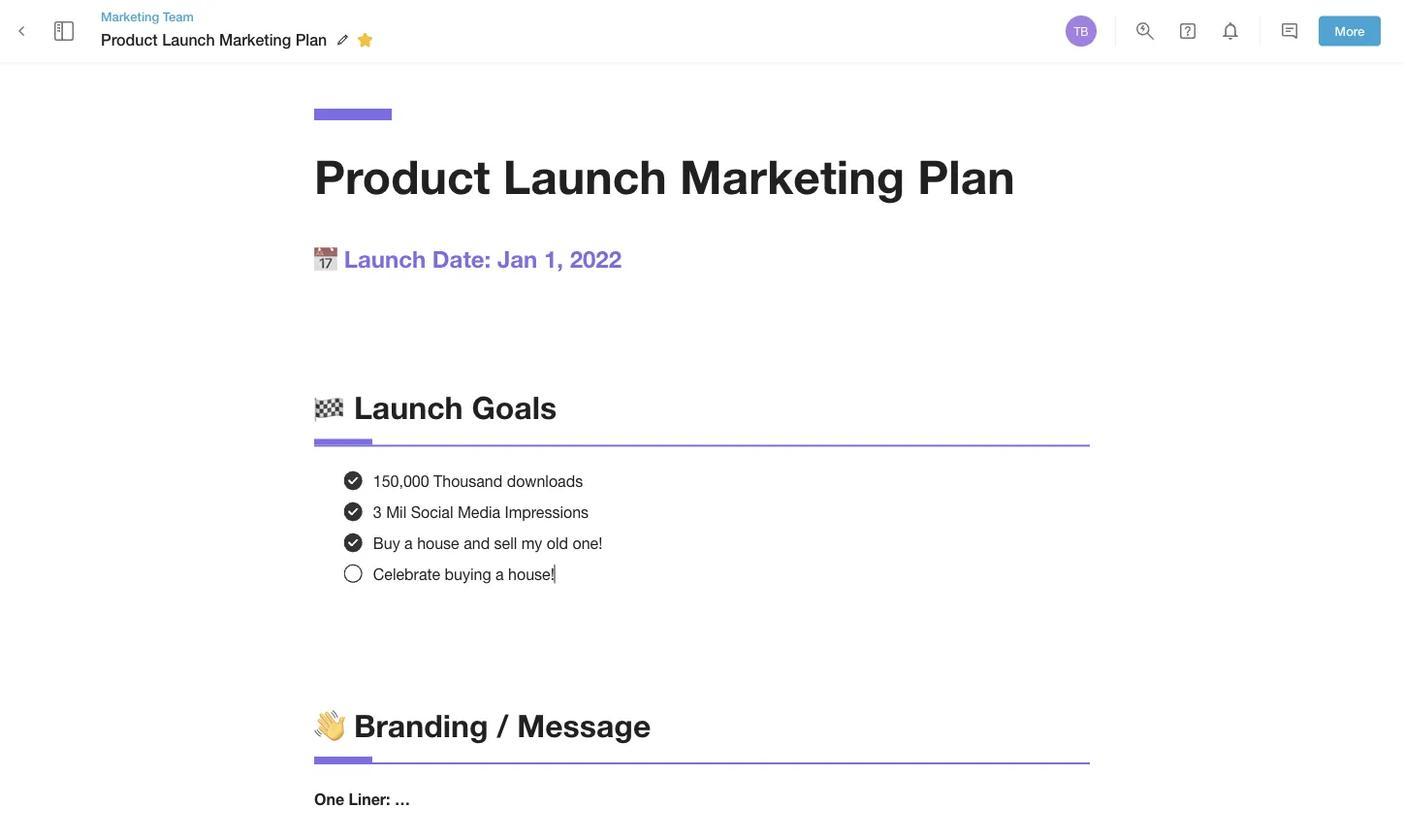 Task type: locate. For each thing, give the bounding box(es) containing it.
1 vertical spatial marketing
[[219, 30, 291, 49]]

2 horizontal spatial marketing
[[680, 148, 905, 204]]

🏁
[[314, 389, 345, 426]]

1 vertical spatial a
[[496, 565, 504, 583]]

0 vertical spatial product launch marketing plan
[[101, 30, 327, 49]]

marketing team link
[[101, 8, 380, 25]]

📅
[[314, 244, 338, 272]]

3
[[373, 503, 382, 521]]

product
[[101, 30, 158, 49], [314, 148, 490, 204]]

👋
[[314, 707, 345, 744]]

buying
[[445, 565, 492, 583]]

a
[[405, 534, 413, 552], [496, 565, 504, 583]]

one!
[[573, 534, 603, 552]]

0 vertical spatial product
[[101, 30, 158, 49]]

one liner: …
[[314, 790, 410, 808]]

house
[[417, 534, 460, 552]]

mil
[[386, 503, 407, 521]]

1 horizontal spatial product
[[314, 148, 490, 204]]

0 vertical spatial plan
[[296, 30, 327, 49]]

0 horizontal spatial product
[[101, 30, 158, 49]]

old
[[547, 534, 569, 552]]

celebrate buying a house!
[[373, 565, 555, 583]]

a right buy
[[405, 534, 413, 552]]

🏁 launch goals
[[314, 389, 557, 426]]

sell
[[494, 534, 517, 552]]

celebrate
[[373, 565, 441, 583]]

plan
[[296, 30, 327, 49], [918, 148, 1016, 204]]

message
[[517, 707, 651, 744]]

branding
[[354, 707, 489, 744]]

launch right 📅
[[344, 244, 426, 272]]

my
[[522, 534, 543, 552]]

150,000 thousand downloads
[[373, 472, 583, 490]]

1 vertical spatial product
[[314, 148, 490, 204]]

a down sell
[[496, 565, 504, 583]]

1 horizontal spatial a
[[496, 565, 504, 583]]

marketing team
[[101, 9, 194, 24]]

marketing
[[101, 9, 159, 24], [219, 30, 291, 49], [680, 148, 905, 204]]

0 vertical spatial a
[[405, 534, 413, 552]]

launch
[[162, 30, 215, 49], [503, 148, 667, 204], [344, 244, 426, 272], [354, 389, 463, 426]]

date:
[[433, 244, 491, 272]]

0 vertical spatial marketing
[[101, 9, 159, 24]]

📅 launch date: jan 1, 2022
[[314, 244, 622, 272]]

1 horizontal spatial plan
[[918, 148, 1016, 204]]

product launch marketing plan
[[101, 30, 327, 49], [314, 148, 1016, 204]]



Task type: describe. For each thing, give the bounding box(es) containing it.
👋 branding / message
[[314, 707, 651, 744]]

social
[[411, 503, 454, 521]]

more button
[[1320, 16, 1382, 46]]

0 horizontal spatial marketing
[[101, 9, 159, 24]]

3 mil social media impressions
[[373, 503, 589, 521]]

more
[[1336, 23, 1366, 38]]

1,
[[544, 244, 564, 272]]

tb button
[[1063, 13, 1100, 49]]

0 horizontal spatial a
[[405, 534, 413, 552]]

goals
[[472, 389, 557, 426]]

buy
[[373, 534, 400, 552]]

jan
[[498, 244, 538, 272]]

2022
[[570, 244, 622, 272]]

launch up the '2022'
[[503, 148, 667, 204]]

media
[[458, 503, 501, 521]]

and
[[464, 534, 490, 552]]

impressions
[[505, 503, 589, 521]]

liner:
[[349, 790, 391, 808]]

launch up 150,000
[[354, 389, 463, 426]]

one
[[314, 790, 345, 808]]

thousand
[[434, 472, 503, 490]]

150,000
[[373, 472, 429, 490]]

0 horizontal spatial plan
[[296, 30, 327, 49]]

remove favorite image
[[353, 28, 377, 52]]

1 vertical spatial plan
[[918, 148, 1016, 204]]

launch down team
[[162, 30, 215, 49]]

2 vertical spatial marketing
[[680, 148, 905, 204]]

team
[[163, 9, 194, 24]]

…
[[395, 790, 410, 808]]

downloads
[[507, 472, 583, 490]]

buy a house and sell my old one!
[[373, 534, 603, 552]]

1 horizontal spatial marketing
[[219, 30, 291, 49]]

house!
[[508, 565, 555, 583]]

/
[[497, 707, 509, 744]]

tb
[[1074, 24, 1089, 38]]

1 vertical spatial product launch marketing plan
[[314, 148, 1016, 204]]



Task type: vqa. For each thing, say whether or not it's contained in the screenshot.
access.
no



